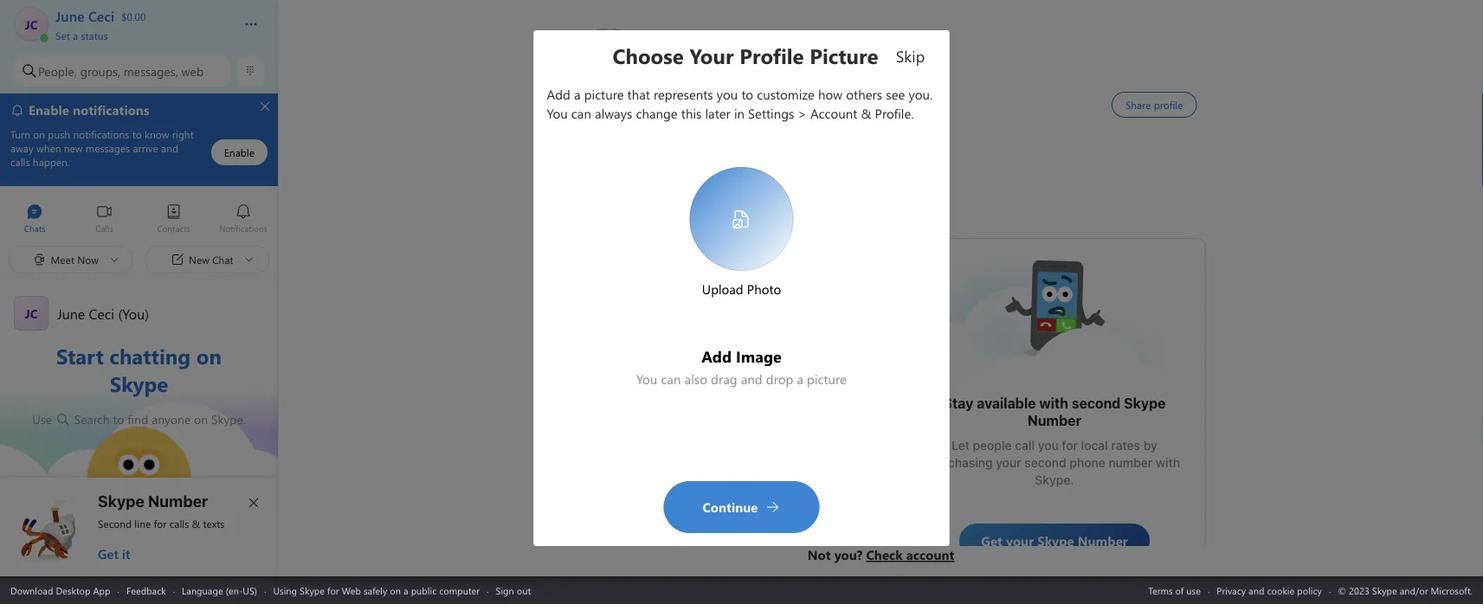 Task type: vqa. For each thing, say whether or not it's contained in the screenshot.
to
yes



Task type: describe. For each thing, give the bounding box(es) containing it.
set a status
[[55, 28, 108, 42]]

(en-
[[226, 584, 243, 597]]

downloads
[[794, 447, 856, 462]]

by
[[1143, 439, 1157, 453]]

your
[[996, 456, 1021, 470]]

messages,
[[124, 63, 178, 79]]

use
[[32, 411, 55, 427]]

0 horizontal spatial anyone
[[152, 411, 191, 427]]

not
[[808, 546, 831, 564]]

a inside button
[[73, 28, 78, 42]]

number inside stay available with second skype number
[[1027, 413, 1081, 429]]

get
[[98, 546, 119, 563]]

for for second line for calls & texts
[[154, 517, 167, 531]]

status
[[81, 28, 108, 42]]

anyone inside the share the invite with anyone even if they aren't on skype. no sign ups or downloads required.
[[738, 430, 780, 444]]

you
[[1038, 439, 1059, 453]]

people, groups, messages, web
[[38, 63, 204, 79]]

to
[[113, 411, 124, 427]]

using
[[273, 584, 297, 597]]

search
[[74, 411, 110, 427]]

sign
[[496, 584, 514, 597]]

with inside the 'let people call you for local rates by purchasing your second phone number with skype.'
[[1156, 456, 1180, 470]]

if
[[813, 430, 821, 444]]

terms of use link
[[1149, 584, 1201, 597]]

on inside the share the invite with anyone even if they aren't on skype. no sign ups or downloads required.
[[648, 447, 663, 462]]

search to find anyone on skype.
[[71, 411, 246, 427]]

web
[[181, 63, 204, 79]]

feedback
[[126, 584, 166, 597]]

texts
[[203, 517, 225, 531]]

let people call you for local rates by purchasing your second phone number with skype.
[[929, 439, 1183, 488]]

set a status button
[[55, 24, 227, 42]]

or
[[779, 447, 791, 462]]

download desktop app
[[10, 584, 110, 597]]

rates
[[1111, 439, 1140, 453]]

invite
[[677, 430, 708, 444]]

sign out
[[496, 584, 531, 597]]

check account link
[[866, 546, 955, 564]]

language (en-us)
[[182, 584, 257, 597]]

number inside "element"
[[148, 492, 208, 511]]

sign
[[728, 447, 752, 462]]

language
[[182, 584, 223, 597]]

you?
[[835, 546, 863, 564]]

skype inside stay available with second skype number
[[1124, 395, 1166, 412]]

it
[[122, 546, 130, 563]]

people, groups, messages, web button
[[14, 55, 229, 87]]

with inside stay available with second skype number
[[1039, 395, 1068, 412]]

0 horizontal spatial skype.
[[211, 411, 246, 427]]

privacy and cookie policy
[[1217, 584, 1322, 597]]

web
[[342, 584, 361, 597]]

1 horizontal spatial a
[[404, 584, 408, 597]]

not you? check account
[[808, 546, 955, 564]]

0 horizontal spatial on
[[194, 411, 208, 427]]

with inside the share the invite with anyone even if they aren't on skype. no sign ups or downloads required.
[[711, 430, 735, 444]]

groups,
[[80, 63, 120, 79]]

privacy and cookie policy link
[[1217, 584, 1322, 597]]

check
[[866, 546, 903, 564]]

for inside the 'let people call you for local rates by purchasing your second phone number with skype.'
[[1062, 439, 1078, 453]]

download desktop app link
[[10, 584, 110, 597]]

2 vertical spatial on
[[390, 584, 401, 597]]

policy
[[1298, 584, 1322, 597]]

even
[[783, 430, 810, 444]]

find
[[128, 411, 148, 427]]

call
[[1015, 439, 1035, 453]]

of
[[1176, 584, 1184, 597]]

terms of use
[[1149, 584, 1201, 597]]

skype. inside the share the invite with anyone even if they aren't on skype. no sign ups or downloads required.
[[666, 447, 705, 462]]

second inside stay available with second skype number
[[1072, 395, 1121, 412]]

the
[[655, 430, 674, 444]]



Task type: locate. For each thing, give the bounding box(es) containing it.
safely
[[364, 584, 387, 597]]

0 vertical spatial anyone
[[152, 411, 191, 427]]

share
[[619, 430, 652, 444]]

0 horizontal spatial a
[[73, 28, 78, 42]]

local
[[1081, 439, 1108, 453]]

anyone
[[152, 411, 191, 427], [738, 430, 780, 444]]

2 horizontal spatial for
[[1062, 439, 1078, 453]]

1 horizontal spatial for
[[327, 584, 339, 597]]

1 vertical spatial number
[[148, 492, 208, 511]]

use
[[1187, 584, 1201, 597]]

1 vertical spatial skype.
[[666, 447, 705, 462]]

2 horizontal spatial on
[[648, 447, 663, 462]]

with down by
[[1156, 456, 1180, 470]]

1 vertical spatial second
[[1024, 456, 1066, 470]]

sign out link
[[496, 584, 531, 597]]

number
[[1108, 456, 1153, 470]]

privacy
[[1217, 584, 1246, 597]]

line
[[135, 517, 151, 531]]

2 horizontal spatial with
[[1156, 456, 1180, 470]]

1 horizontal spatial number
[[1027, 413, 1081, 429]]

skype up by
[[1124, 395, 1166, 412]]

on right safely
[[390, 584, 401, 597]]

0 horizontal spatial for
[[154, 517, 167, 531]]

0 vertical spatial for
[[1062, 439, 1078, 453]]

1 horizontal spatial with
[[1039, 395, 1068, 412]]

mansurfer
[[682, 265, 744, 284]]

on
[[194, 411, 208, 427], [648, 447, 663, 462], [390, 584, 401, 597]]

required.
[[708, 465, 760, 479]]

cookie
[[1267, 584, 1295, 597]]

using skype for web safely on a public computer link
[[273, 584, 480, 597]]

a
[[73, 28, 78, 42], [404, 584, 408, 597]]

with
[[1039, 395, 1068, 412], [711, 430, 735, 444], [1156, 456, 1180, 470]]

second up local
[[1072, 395, 1121, 412]]

for left web
[[327, 584, 339, 597]]

0 vertical spatial skype
[[1124, 395, 1166, 412]]

0 vertical spatial with
[[1039, 395, 1068, 412]]

2 horizontal spatial skype
[[1124, 395, 1166, 412]]

1 vertical spatial for
[[154, 517, 167, 531]]

0 horizontal spatial skype
[[98, 492, 144, 511]]

skype number element
[[15, 492, 264, 563]]

2 vertical spatial for
[[327, 584, 339, 597]]

whosthis
[[1002, 256, 1056, 275]]

stay
[[943, 395, 973, 412]]

phone
[[1069, 456, 1105, 470]]

0 horizontal spatial number
[[148, 492, 208, 511]]

0 vertical spatial a
[[73, 28, 78, 42]]

a right 'set'
[[73, 28, 78, 42]]

0 vertical spatial on
[[194, 411, 208, 427]]

second
[[98, 517, 132, 531]]

us)
[[243, 584, 257, 597]]

with up no at the left bottom of the page
[[711, 430, 735, 444]]

1 vertical spatial a
[[404, 584, 408, 597]]

number up calls
[[148, 492, 208, 511]]

calls
[[170, 517, 189, 531]]

public
[[411, 584, 437, 597]]

using skype for web safely on a public computer
[[273, 584, 480, 597]]

skype number
[[98, 492, 208, 511]]

skype. inside the 'let people call you for local rates by purchasing your second phone number with skype.'
[[1035, 473, 1074, 488]]

1 vertical spatial on
[[648, 447, 663, 462]]

skype
[[1124, 395, 1166, 412], [98, 492, 144, 511], [300, 584, 325, 597]]

for right you at the right bottom
[[1062, 439, 1078, 453]]

desktop
[[56, 584, 90, 597]]

skype up second
[[98, 492, 144, 511]]

skype.
[[211, 411, 246, 427], [666, 447, 705, 462], [1035, 473, 1074, 488]]

available
[[977, 395, 1036, 412]]

language (en-us) link
[[182, 584, 257, 597]]

for
[[1062, 439, 1078, 453], [154, 517, 167, 531], [327, 584, 339, 597]]

let
[[951, 439, 969, 453]]

terms
[[1149, 584, 1173, 597]]

&
[[192, 517, 200, 531]]

second line for calls & texts
[[98, 517, 225, 531]]

for for using skype for web safely on a public computer
[[327, 584, 339, 597]]

purchasing
[[929, 456, 993, 470]]

second down you at the right bottom
[[1024, 456, 1066, 470]]

0 vertical spatial skype.
[[211, 411, 246, 427]]

ups
[[755, 447, 776, 462]]

for right the line
[[154, 517, 167, 531]]

1 vertical spatial with
[[711, 430, 735, 444]]

1 horizontal spatial anyone
[[738, 430, 780, 444]]

second
[[1072, 395, 1121, 412], [1024, 456, 1066, 470]]

number up you at the right bottom
[[1027, 413, 1081, 429]]

set
[[55, 28, 70, 42]]

0 vertical spatial second
[[1072, 395, 1121, 412]]

skype inside skype number "element"
[[98, 492, 144, 511]]

on down the
[[648, 447, 663, 462]]

2 vertical spatial skype.
[[1035, 473, 1074, 488]]

2 vertical spatial with
[[1156, 456, 1180, 470]]

share the invite with anyone even if they aren't on skype. no sign ups or downloads required.
[[612, 430, 859, 479]]

anyone up ups
[[738, 430, 780, 444]]

1 horizontal spatial skype.
[[666, 447, 705, 462]]

no
[[708, 447, 725, 462]]

1 horizontal spatial skype
[[300, 584, 325, 597]]

1 horizontal spatial on
[[390, 584, 401, 597]]

number
[[1027, 413, 1081, 429], [148, 492, 208, 511]]

second inside the 'let people call you for local rates by purchasing your second phone number with skype.'
[[1024, 456, 1066, 470]]

people,
[[38, 63, 77, 79]]

download
[[10, 584, 53, 597]]

for inside skype number "element"
[[154, 517, 167, 531]]

0 vertical spatial number
[[1027, 413, 1081, 429]]

and
[[1249, 584, 1265, 597]]

stay available with second skype number
[[943, 395, 1169, 429]]

1 horizontal spatial second
[[1072, 395, 1121, 412]]

with up you at the right bottom
[[1039, 395, 1068, 412]]

skype right using
[[300, 584, 325, 597]]

0 horizontal spatial with
[[711, 430, 735, 444]]

get it
[[98, 546, 130, 563]]

1 vertical spatial skype
[[98, 492, 144, 511]]

out
[[517, 584, 531, 597]]

0 horizontal spatial second
[[1024, 456, 1066, 470]]

people
[[973, 439, 1012, 453]]

2 vertical spatial skype
[[300, 584, 325, 597]]

anyone right "find"
[[152, 411, 191, 427]]

computer
[[439, 584, 480, 597]]

a left public
[[404, 584, 408, 597]]

2 horizontal spatial skype.
[[1035, 473, 1074, 488]]

they
[[824, 430, 849, 444]]

app
[[93, 584, 110, 597]]

account
[[906, 546, 955, 564]]

aren't
[[612, 447, 645, 462]]

feedback link
[[126, 584, 166, 597]]

tab list
[[0, 196, 278, 243]]

1 vertical spatial anyone
[[738, 430, 780, 444]]

on right "find"
[[194, 411, 208, 427]]

hi
[[87, 427, 98, 446]]



